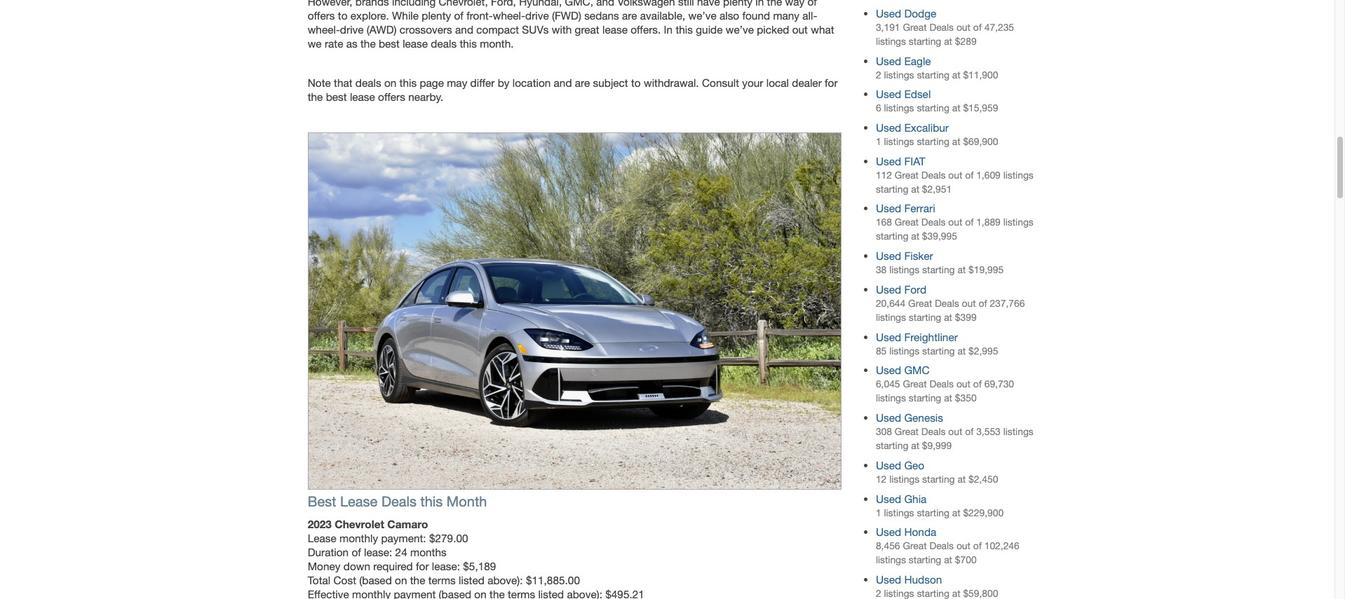 Task type: describe. For each thing, give the bounding box(es) containing it.
(fwd)
[[552, 9, 581, 22]]

used eagle link
[[876, 54, 931, 67]]

at inside 20,644 great deals out of 237,766 listings starting at
[[944, 312, 953, 323]]

2023
[[308, 518, 332, 531]]

ferrari
[[905, 202, 936, 215]]

2 horizontal spatial and
[[597, 0, 615, 8]]

camaro
[[387, 518, 428, 531]]

of down the 'chevrolet,'
[[454, 9, 464, 22]]

subject
[[593, 77, 628, 89]]

3,191 great deals out of 47,235 listings starting at
[[876, 22, 1014, 47]]

may
[[447, 77, 467, 89]]

used freightliner 85 listings starting at $2,995
[[876, 331, 999, 357]]

in
[[664, 23, 673, 36]]

starting inside used edsel 6 listings starting at $15,959
[[917, 103, 950, 114]]

deals inside note that deals on this page may differ by location and are subject to withdrawal. consult your local dealer for the best lease offers nearby.
[[356, 77, 381, 89]]

for inside note that deals on this page may differ by location and are subject to withdrawal. consult your local dealer for the best lease offers nearby.
[[825, 77, 838, 89]]

great
[[575, 23, 600, 36]]

at inside 'used fisker 38 listings starting at $19,995'
[[958, 265, 966, 276]]

listings inside the used freightliner 85 listings starting at $2,995
[[890, 346, 920, 357]]

the right as
[[361, 37, 376, 50]]

this left month.
[[460, 37, 477, 50]]

in
[[756, 0, 764, 8]]

terms
[[428, 574, 456, 587]]

8,456
[[876, 541, 900, 552]]

2023 chevrolet camaro lease monthly payment: $279.00 duration of lease: 24 months money down required for lease: $5,189 total cost (based on the terms listed above): $11,885.00
[[308, 518, 580, 587]]

out for used ford
[[962, 298, 976, 309]]

starting inside used geo 12 listings starting at $2,450
[[923, 474, 955, 485]]

used for used ferrari
[[876, 202, 902, 215]]

this inside note that deals on this page may differ by location and are subject to withdrawal. consult your local dealer for the best lease offers nearby.
[[400, 77, 417, 89]]

great for fiat
[[895, 170, 919, 181]]

total
[[308, 574, 331, 587]]

of up all-
[[808, 0, 817, 8]]

starting inside the used freightliner 85 listings starting at $2,995
[[923, 346, 955, 357]]

out inside however, brands including chevrolet, ford, hyundai, gmc, and volkswagen still have plenty in the way of offers to explore. while plenty of front-wheel-drive (fwd) sedans are available, we've also found many all- wheel-drive (awd) crossovers and compact suvs with great lease offers. in this guide we've picked out what we rate as the best lease deals this month.
[[793, 23, 808, 36]]

out for used fiat
[[949, 170, 963, 181]]

$289
[[955, 36, 977, 47]]

at inside the used freightliner 85 listings starting at $2,995
[[958, 346, 966, 357]]

starting inside 'used fisker 38 listings starting at $19,995'
[[923, 265, 955, 276]]

offers.
[[631, 23, 661, 36]]

starting inside 3,191 great deals out of 47,235 listings starting at
[[909, 36, 942, 47]]

out for used ferrari
[[949, 217, 963, 228]]

genesis
[[905, 412, 944, 424]]

0 horizontal spatial plenty
[[422, 9, 451, 22]]

used freightliner link
[[876, 331, 958, 343]]

at inside 168 great deals out of 1,889 listings starting at
[[911, 231, 920, 242]]

0 vertical spatial lease
[[340, 494, 378, 510]]

listings inside 6,045 great deals out of 69,730 listings starting at
[[876, 393, 906, 404]]

used for used gmc
[[876, 364, 902, 377]]

$11,885.00
[[526, 574, 580, 587]]

$5,189
[[463, 560, 496, 573]]

however, brands including chevrolet, ford, hyundai, gmc, and volkswagen still have plenty in the way of offers to explore. while plenty of front-wheel-drive (fwd) sedans are available, we've also found many all- wheel-drive (awd) crossovers and compact suvs with great lease offers. in this guide we've picked out what we rate as the best lease deals this month.
[[308, 0, 835, 50]]

starting inside used eagle 2 listings starting at $11,900
[[917, 69, 950, 80]]

308 great deals out of 3,553 listings starting at
[[876, 427, 1034, 452]]

great for ferrari
[[895, 217, 919, 228]]

listings inside 308 great deals out of 3,553 listings starting at
[[1004, 427, 1034, 438]]

168
[[876, 217, 892, 228]]

used ghia 1 listings starting at $229,900
[[876, 493, 1004, 519]]

this up camaro
[[421, 494, 443, 510]]

308
[[876, 427, 892, 438]]

of for used ford
[[979, 298, 987, 309]]

$399
[[955, 312, 977, 323]]

the right in
[[767, 0, 782, 8]]

down
[[344, 560, 370, 573]]

starting inside 112 great deals out of 1,609 listings starting at
[[876, 184, 909, 195]]

with
[[552, 23, 572, 36]]

best inside note that deals on this page may differ by location and are subject to withdrawal. consult your local dealer for the best lease offers nearby.
[[326, 91, 347, 103]]

offers inside however, brands including chevrolet, ford, hyundai, gmc, and volkswagen still have plenty in the way of offers to explore. while plenty of front-wheel-drive (fwd) sedans are available, we've also found many all- wheel-drive (awd) crossovers and compact suvs with great lease offers. in this guide we've picked out what we rate as the best lease deals this month.
[[308, 9, 335, 22]]

fisker
[[905, 250, 934, 262]]

0 horizontal spatial we've
[[689, 9, 717, 22]]

2 for used hudson
[[876, 589, 882, 600]]

at inside used eagle 2 listings starting at $11,900
[[952, 69, 961, 80]]

note that deals on this page may differ by location and are subject to withdrawal. consult your local dealer for the best lease offers nearby.
[[308, 77, 838, 103]]

used geo 12 listings starting at $2,450
[[876, 459, 999, 485]]

guide
[[696, 23, 723, 36]]

used dodge link
[[876, 7, 937, 20]]

on inside note that deals on this page may differ by location and are subject to withdrawal. consult your local dealer for the best lease offers nearby.
[[384, 77, 397, 89]]

used for used fisker 38 listings starting at $19,995
[[876, 250, 902, 262]]

20,644
[[876, 298, 906, 309]]

we
[[308, 37, 322, 50]]

used excalibur 1 listings starting at $69,900
[[876, 121, 999, 147]]

(based
[[359, 574, 392, 587]]

used for used edsel 6 listings starting at $15,959
[[876, 88, 902, 100]]

of for used gmc
[[974, 379, 982, 390]]

listings inside 8,456 great deals out of 102,246 listings starting at
[[876, 555, 906, 566]]

$59,800
[[963, 589, 999, 600]]

brands
[[356, 0, 389, 8]]

0 vertical spatial lease
[[603, 23, 628, 36]]

of for used honda
[[974, 541, 982, 552]]

however,
[[308, 0, 353, 8]]

including
[[392, 0, 436, 8]]

used ferrari
[[876, 202, 936, 215]]

used fiat link
[[876, 155, 926, 167]]

deals for 168
[[922, 217, 946, 228]]

used gmc
[[876, 364, 930, 377]]

to inside however, brands including chevrolet, ford, hyundai, gmc, and volkswagen still have plenty in the way of offers to explore. while plenty of front-wheel-drive (fwd) sedans are available, we've also found many all- wheel-drive (awd) crossovers and compact suvs with great lease offers. in this guide we've picked out what we rate as the best lease deals this month.
[[338, 9, 348, 22]]

starting inside 168 great deals out of 1,889 listings starting at
[[876, 231, 909, 242]]

are inside note that deals on this page may differ by location and are subject to withdrawal. consult your local dealer for the best lease offers nearby.
[[575, 77, 590, 89]]

at inside 112 great deals out of 1,609 listings starting at
[[911, 184, 920, 195]]

1,889
[[977, 217, 1001, 228]]

85
[[876, 346, 887, 357]]

24
[[395, 546, 407, 559]]

listed
[[459, 574, 485, 587]]

above):
[[488, 574, 523, 587]]

local
[[767, 77, 789, 89]]

great for honda
[[903, 541, 927, 552]]

suvs
[[522, 23, 549, 36]]

compact
[[477, 23, 519, 36]]

used ferrari link
[[876, 202, 936, 215]]

out for used honda
[[957, 541, 971, 552]]

ford,
[[491, 0, 516, 8]]

used for used eagle 2 listings starting at $11,900
[[876, 54, 902, 67]]

volkswagen
[[618, 0, 675, 8]]

still
[[678, 0, 694, 8]]

listings inside 3,191 great deals out of 47,235 listings starting at
[[876, 36, 906, 47]]

1 horizontal spatial lease
[[403, 37, 428, 50]]

gmc
[[905, 364, 930, 377]]

at inside used hudson 2 listings starting at $59,800
[[952, 589, 961, 600]]

1 for used excalibur
[[876, 136, 882, 147]]

used for used ghia 1 listings starting at $229,900
[[876, 493, 902, 505]]

that
[[334, 77, 353, 89]]

3,191
[[876, 22, 900, 33]]

dealer
[[792, 77, 822, 89]]

all-
[[803, 9, 818, 22]]

as
[[346, 37, 358, 50]]

1 horizontal spatial plenty
[[723, 0, 753, 8]]

used honda
[[876, 526, 937, 539]]

used for used genesis
[[876, 412, 902, 424]]

6
[[876, 103, 882, 114]]

8,456 great deals out of 102,246 listings starting at
[[876, 541, 1020, 566]]

used fiat
[[876, 155, 926, 167]]

what
[[811, 23, 835, 36]]

used honda link
[[876, 526, 937, 539]]

month
[[447, 494, 487, 510]]

location
[[513, 77, 551, 89]]

deals for best
[[382, 494, 417, 510]]

listings inside used hudson 2 listings starting at $59,800
[[884, 589, 914, 600]]

ghia
[[905, 493, 927, 505]]

$700
[[955, 555, 977, 566]]



Task type: locate. For each thing, give the bounding box(es) containing it.
great down dodge
[[903, 22, 927, 33]]

0 horizontal spatial wheel-
[[308, 23, 340, 36]]

0 horizontal spatial deals
[[356, 77, 381, 89]]

2 vertical spatial and
[[554, 77, 572, 89]]

0 horizontal spatial to
[[338, 9, 348, 22]]

great inside 3,191 great deals out of 47,235 listings starting at
[[903, 22, 927, 33]]

of inside 112 great deals out of 1,609 listings starting at
[[965, 170, 974, 181]]

at inside 6,045 great deals out of 69,730 listings starting at
[[944, 393, 953, 404]]

money
[[308, 560, 341, 573]]

on
[[384, 77, 397, 89], [395, 574, 407, 587]]

1 horizontal spatial to
[[631, 77, 641, 89]]

listings inside 112 great deals out of 1,609 listings starting at
[[1004, 170, 1034, 181]]

at up ferrari
[[911, 184, 920, 195]]

of inside the 2023 chevrolet camaro lease monthly payment: $279.00 duration of lease: 24 months money down required for lease: $5,189 total cost (based on the terms listed above): $11,885.00
[[352, 546, 361, 559]]

of inside 168 great deals out of 1,889 listings starting at
[[965, 217, 974, 228]]

best inside however, brands including chevrolet, ford, hyundai, gmc, and volkswagen still have plenty in the way of offers to explore. while plenty of front-wheel-drive (fwd) sedans are available, we've also found many all- wheel-drive (awd) crossovers and compact suvs with great lease offers. in this guide we've picked out what we rate as the best lease deals this month.
[[379, 37, 400, 50]]

1 horizontal spatial lease
[[340, 494, 378, 510]]

at left $15,959
[[952, 103, 961, 114]]

deals up $39,995
[[922, 217, 946, 228]]

2 inside used eagle 2 listings starting at $11,900
[[876, 69, 882, 80]]

used
[[876, 7, 902, 20], [876, 54, 902, 67], [876, 88, 902, 100], [876, 121, 902, 134], [876, 155, 902, 167], [876, 202, 902, 215], [876, 250, 902, 262], [876, 283, 902, 296], [876, 331, 902, 343], [876, 364, 902, 377], [876, 412, 902, 424], [876, 459, 902, 472], [876, 493, 902, 505], [876, 526, 902, 539], [876, 574, 902, 586]]

of inside 6,045 great deals out of 69,730 listings starting at
[[974, 379, 982, 390]]

deals inside 20,644 great deals out of 237,766 listings starting at
[[935, 298, 960, 309]]

at inside used ghia 1 listings starting at $229,900
[[952, 508, 961, 519]]

of for used ferrari
[[965, 217, 974, 228]]

deals inside however, brands including chevrolet, ford, hyundai, gmc, and volkswagen still have plenty in the way of offers to explore. while plenty of front-wheel-drive (fwd) sedans are available, we've also found many all- wheel-drive (awd) crossovers and compact suvs with great lease offers. in this guide we've picked out what we rate as the best lease deals this month.
[[431, 37, 457, 50]]

14 used from the top
[[876, 526, 902, 539]]

also
[[720, 9, 740, 22]]

great for genesis
[[895, 427, 919, 438]]

used inside 'used fisker 38 listings starting at $19,995'
[[876, 250, 902, 262]]

on inside the 2023 chevrolet camaro lease monthly payment: $279.00 duration of lease: 24 months money down required for lease: $5,189 total cost (based on the terms listed above): $11,885.00
[[395, 574, 407, 587]]

starting inside 8,456 great deals out of 102,246 listings starting at
[[909, 555, 942, 566]]

listings down used excalibur link
[[884, 136, 914, 147]]

lease
[[340, 494, 378, 510], [308, 532, 337, 545]]

of up $289
[[974, 22, 982, 33]]

deals for 308
[[922, 427, 946, 438]]

monthly
[[340, 532, 378, 545]]

0 vertical spatial best
[[379, 37, 400, 50]]

$350
[[955, 393, 977, 404]]

at inside used geo 12 listings starting at $2,450
[[958, 474, 966, 485]]

2 inside used hudson 2 listings starting at $59,800
[[876, 589, 882, 600]]

deals right that
[[356, 77, 381, 89]]

0 horizontal spatial for
[[416, 560, 429, 573]]

drive up as
[[340, 23, 364, 36]]

0 horizontal spatial offers
[[308, 9, 335, 22]]

used up 168
[[876, 202, 902, 215]]

1 for used ghia
[[876, 508, 882, 519]]

lease down that
[[350, 91, 375, 103]]

lease: up required on the left bottom of page
[[364, 546, 392, 559]]

2 down used hudson link
[[876, 589, 882, 600]]

plenty
[[723, 0, 753, 8], [422, 9, 451, 22]]

1 vertical spatial on
[[395, 574, 407, 587]]

this up nearby. at the left of page
[[400, 77, 417, 89]]

$9,999
[[922, 441, 952, 452]]

0 vertical spatial offers
[[308, 9, 335, 22]]

1 vertical spatial are
[[575, 77, 590, 89]]

lease inside the 2023 chevrolet camaro lease monthly payment: $279.00 duration of lease: 24 months money down required for lease: $5,189 total cost (based on the terms listed above): $11,885.00
[[308, 532, 337, 545]]

payment:
[[381, 532, 426, 545]]

0 horizontal spatial lease
[[308, 532, 337, 545]]

freightliner
[[905, 331, 958, 343]]

38
[[876, 265, 887, 276]]

by
[[498, 77, 510, 89]]

listings inside used ghia 1 listings starting at $229,900
[[884, 508, 914, 519]]

$15,959
[[963, 103, 999, 114]]

great down the used ferrari
[[895, 217, 919, 228]]

used inside the used freightliner 85 listings starting at $2,995
[[876, 331, 902, 343]]

out inside 3,191 great deals out of 47,235 listings starting at
[[957, 22, 971, 33]]

months
[[410, 546, 447, 559]]

deals for 6,045
[[930, 379, 954, 390]]

this right in
[[676, 23, 693, 36]]

used up 85
[[876, 331, 902, 343]]

out for used dodge
[[957, 22, 971, 33]]

listings inside used eagle 2 listings starting at $11,900
[[884, 69, 914, 80]]

used up 308
[[876, 412, 902, 424]]

used up 3,191
[[876, 7, 902, 20]]

$2,450
[[969, 474, 999, 485]]

deals inside 308 great deals out of 3,553 listings starting at
[[922, 427, 946, 438]]

out
[[957, 22, 971, 33], [793, 23, 808, 36], [949, 170, 963, 181], [949, 217, 963, 228], [962, 298, 976, 309], [957, 379, 971, 390], [949, 427, 963, 438], [957, 541, 971, 552]]

0 vertical spatial to
[[338, 9, 348, 22]]

plenty up the also
[[723, 0, 753, 8]]

deals down dodge
[[930, 22, 954, 33]]

2 horizontal spatial lease
[[603, 23, 628, 36]]

deals up camaro
[[382, 494, 417, 510]]

of up '$350'
[[974, 379, 982, 390]]

lease down crossovers
[[403, 37, 428, 50]]

1 inside used excalibur 1 listings starting at $69,900
[[876, 136, 882, 147]]

starting up eagle
[[909, 36, 942, 47]]

great down gmc
[[903, 379, 927, 390]]

the down note
[[308, 91, 323, 103]]

excalibur
[[905, 121, 949, 134]]

used up 12
[[876, 459, 902, 472]]

used inside used eagle 2 listings starting at $11,900
[[876, 54, 902, 67]]

used for used excalibur 1 listings starting at $69,900
[[876, 121, 902, 134]]

best
[[308, 494, 336, 510]]

2 1 from the top
[[876, 508, 882, 519]]

of for used genesis
[[965, 427, 974, 438]]

$19,995
[[969, 265, 1004, 276]]

deals for 20,644
[[935, 298, 960, 309]]

13 used from the top
[[876, 493, 902, 505]]

used gmc link
[[876, 364, 930, 377]]

starting down the hudson
[[917, 589, 950, 600]]

used hudson 2 listings starting at $59,800
[[876, 574, 999, 600]]

0 vertical spatial are
[[622, 9, 637, 22]]

$69,900
[[963, 136, 999, 147]]

the inside the 2023 chevrolet camaro lease monthly payment: $279.00 duration of lease: 24 months money down required for lease: $5,189 total cost (based on the terms listed above): $11,885.00
[[410, 574, 425, 587]]

of for used fiat
[[965, 170, 974, 181]]

1 horizontal spatial and
[[554, 77, 572, 89]]

1 horizontal spatial for
[[825, 77, 838, 89]]

starting up genesis
[[909, 393, 942, 404]]

at inside 3,191 great deals out of 47,235 listings starting at
[[944, 36, 953, 47]]

deals inside 3,191 great deals out of 47,235 listings starting at
[[930, 22, 954, 33]]

at left '$19,995'
[[958, 265, 966, 276]]

best down (awd)
[[379, 37, 400, 50]]

0 vertical spatial plenty
[[723, 0, 753, 8]]

$229,900
[[963, 508, 1004, 519]]

listings down the used fisker link
[[890, 265, 920, 276]]

wheel- down the ford,
[[493, 9, 525, 22]]

starting down excalibur
[[917, 136, 950, 147]]

deals down gmc
[[930, 379, 954, 390]]

used down 8,456
[[876, 574, 902, 586]]

used for used honda
[[876, 526, 902, 539]]

of inside 3,191 great deals out of 47,235 listings starting at
[[974, 22, 982, 33]]

at inside 8,456 great deals out of 102,246 listings starting at
[[944, 555, 953, 566]]

great for ford
[[909, 298, 933, 309]]

9 used from the top
[[876, 331, 902, 343]]

1 vertical spatial lease:
[[432, 560, 460, 573]]

at left $59,800
[[952, 589, 961, 600]]

at inside 308 great deals out of 3,553 listings starting at
[[911, 441, 920, 452]]

offers
[[308, 9, 335, 22], [378, 91, 405, 103]]

used for used fiat
[[876, 155, 902, 167]]

starting down eagle
[[917, 69, 950, 80]]

starting up excalibur
[[917, 103, 950, 114]]

112
[[876, 170, 892, 181]]

0 vertical spatial we've
[[689, 9, 717, 22]]

offers inside note that deals on this page may differ by location and are subject to withdrawal. consult your local dealer for the best lease offers nearby.
[[378, 91, 405, 103]]

starting inside used ghia 1 listings starting at $229,900
[[917, 508, 950, 519]]

dodge
[[905, 7, 937, 20]]

0 vertical spatial 2
[[876, 69, 882, 80]]

listings
[[876, 36, 906, 47], [884, 69, 914, 80], [884, 103, 914, 114], [884, 136, 914, 147], [1004, 170, 1034, 181], [1004, 217, 1034, 228], [890, 265, 920, 276], [876, 312, 906, 323], [890, 346, 920, 357], [876, 393, 906, 404], [1004, 427, 1034, 438], [890, 474, 920, 485], [884, 508, 914, 519], [876, 555, 906, 566], [884, 589, 914, 600]]

used genesis link
[[876, 412, 944, 424]]

4 used from the top
[[876, 121, 902, 134]]

at left $2,450
[[958, 474, 966, 485]]

consult
[[702, 77, 739, 89]]

and
[[597, 0, 615, 8], [455, 23, 474, 36], [554, 77, 572, 89]]

listings inside 'used fisker 38 listings starting at $19,995'
[[890, 265, 920, 276]]

3 used from the top
[[876, 88, 902, 100]]

5 used from the top
[[876, 155, 902, 167]]

hyundai,
[[519, 0, 562, 8]]

ford
[[905, 283, 927, 296]]

nearby.
[[408, 91, 444, 103]]

used inside used edsel 6 listings starting at $15,959
[[876, 88, 902, 100]]

listings inside used excalibur 1 listings starting at $69,900
[[884, 136, 914, 147]]

0 vertical spatial drive
[[525, 9, 549, 22]]

we've down the also
[[726, 23, 754, 36]]

$279.00
[[429, 532, 468, 545]]

used inside used ghia 1 listings starting at $229,900
[[876, 493, 902, 505]]

out inside 168 great deals out of 1,889 listings starting at
[[949, 217, 963, 228]]

2 for used eagle
[[876, 69, 882, 80]]

1 vertical spatial for
[[416, 560, 429, 573]]

deals up $2,951
[[922, 170, 946, 181]]

and inside note that deals on this page may differ by location and are subject to withdrawal. consult your local dealer for the best lease offers nearby.
[[554, 77, 572, 89]]

we've down have
[[689, 9, 717, 22]]

of for used dodge
[[974, 22, 982, 33]]

page
[[420, 77, 444, 89]]

1 horizontal spatial lease:
[[432, 560, 460, 573]]

out for used genesis
[[949, 427, 963, 438]]

used hudson link
[[876, 574, 942, 586]]

great inside 112 great deals out of 1,609 listings starting at
[[895, 170, 919, 181]]

15 used from the top
[[876, 574, 902, 586]]

for inside the 2023 chevrolet camaro lease monthly payment: $279.00 duration of lease: 24 months money down required for lease: $5,189 total cost (based on the terms listed above): $11,885.00
[[416, 560, 429, 573]]

geo
[[905, 459, 925, 472]]

used for used dodge
[[876, 7, 902, 20]]

listings inside used edsel 6 listings starting at $15,959
[[884, 103, 914, 114]]

used inside used hudson 2 listings starting at $59,800
[[876, 574, 902, 586]]

used for used hudson 2 listings starting at $59,800
[[876, 574, 902, 586]]

1 vertical spatial plenty
[[422, 9, 451, 22]]

drive down hyundai,
[[525, 9, 549, 22]]

great inside 6,045 great deals out of 69,730 listings starting at
[[903, 379, 927, 390]]

used fisker 38 listings starting at $19,995
[[876, 250, 1004, 276]]

69,730
[[985, 379, 1014, 390]]

to inside note that deals on this page may differ by location and are subject to withdrawal. consult your local dealer for the best lease offers nearby.
[[631, 77, 641, 89]]

crossovers
[[400, 23, 452, 36]]

(awd)
[[367, 23, 397, 36]]

for right dealer
[[825, 77, 838, 89]]

deals for 8,456
[[930, 541, 954, 552]]

20,644 great deals out of 237,766 listings starting at
[[876, 298, 1025, 323]]

1 vertical spatial and
[[455, 23, 474, 36]]

starting down freightliner
[[923, 346, 955, 357]]

2 used from the top
[[876, 54, 902, 67]]

1 1 from the top
[[876, 136, 882, 147]]

of left 237,766
[[979, 298, 987, 309]]

listings down used geo link
[[890, 474, 920, 485]]

0 horizontal spatial and
[[455, 23, 474, 36]]

listings right 3,553
[[1004, 427, 1034, 438]]

great inside 8,456 great deals out of 102,246 listings starting at
[[903, 541, 927, 552]]

lease inside note that deals on this page may differ by location and are subject to withdrawal. consult your local dealer for the best lease offers nearby.
[[350, 91, 375, 103]]

listings down used hudson link
[[884, 589, 914, 600]]

1 vertical spatial wheel-
[[308, 23, 340, 36]]

for down 'months'
[[416, 560, 429, 573]]

front-
[[467, 9, 493, 22]]

of left 1,609
[[965, 170, 974, 181]]

1 vertical spatial lease
[[308, 532, 337, 545]]

used eagle 2 listings starting at $11,900
[[876, 54, 999, 80]]

wheel- up we on the left
[[308, 23, 340, 36]]

starting inside used excalibur 1 listings starting at $69,900
[[917, 136, 950, 147]]

your
[[742, 77, 764, 89]]

and up sedans
[[597, 0, 615, 8]]

at inside used edsel 6 listings starting at $15,959
[[952, 103, 961, 114]]

1,609
[[977, 170, 1001, 181]]

wheel-
[[493, 9, 525, 22], [308, 23, 340, 36]]

great inside 20,644 great deals out of 237,766 listings starting at
[[909, 298, 933, 309]]

lease: up terms
[[432, 560, 460, 573]]

used up 6
[[876, 88, 902, 100]]

great down the used genesis link
[[895, 427, 919, 438]]

out up $399
[[962, 298, 976, 309]]

1 horizontal spatial offers
[[378, 91, 405, 103]]

out up $2,951
[[949, 170, 963, 181]]

1 vertical spatial we've
[[726, 23, 754, 36]]

used left eagle
[[876, 54, 902, 67]]

listings down used edsel link
[[884, 103, 914, 114]]

1 vertical spatial lease
[[403, 37, 428, 50]]

0 vertical spatial wheel-
[[493, 9, 525, 22]]

at up geo
[[911, 441, 920, 452]]

1 down the used ghia link
[[876, 508, 882, 519]]

many
[[773, 9, 800, 22]]

starting down "112"
[[876, 184, 909, 195]]

1 vertical spatial deals
[[356, 77, 381, 89]]

lease down sedans
[[603, 23, 628, 36]]

deals inside 8,456 great deals out of 102,246 listings starting at
[[930, 541, 954, 552]]

out for used gmc
[[957, 379, 971, 390]]

out inside 8,456 great deals out of 102,246 listings starting at
[[957, 541, 971, 552]]

1 vertical spatial best
[[326, 91, 347, 103]]

1 2 from the top
[[876, 69, 882, 80]]

deals for 3,191
[[930, 22, 954, 33]]

listings right 1,889
[[1004, 217, 1034, 228]]

used up 8,456
[[876, 526, 902, 539]]

have
[[697, 0, 720, 8]]

2 vertical spatial lease
[[350, 91, 375, 103]]

listings down used eagle link
[[884, 69, 914, 80]]

of inside 308 great deals out of 3,553 listings starting at
[[965, 427, 974, 438]]

12 used from the top
[[876, 459, 902, 472]]

great down "used fiat"
[[895, 170, 919, 181]]

out up $9,999
[[949, 427, 963, 438]]

10 used from the top
[[876, 364, 902, 377]]

1 vertical spatial 1
[[876, 508, 882, 519]]

great inside 168 great deals out of 1,889 listings starting at
[[895, 217, 919, 228]]

offers down however,
[[308, 9, 335, 22]]

starting down 168
[[876, 231, 909, 242]]

12
[[876, 474, 887, 485]]

0 horizontal spatial best
[[326, 91, 347, 103]]

2023 hyundai ioniq 6 review lead in image
[[308, 133, 842, 490]]

used excalibur link
[[876, 121, 949, 134]]

6,045
[[876, 379, 900, 390]]

11 used from the top
[[876, 412, 902, 424]]

great for dodge
[[903, 22, 927, 33]]

the left terms
[[410, 574, 425, 587]]

offers left nearby. at the left of page
[[378, 91, 405, 103]]

1 used from the top
[[876, 7, 902, 20]]

1 horizontal spatial best
[[379, 37, 400, 50]]

used for used freightliner 85 listings starting at $2,995
[[876, 331, 902, 343]]

starting down 308
[[876, 441, 909, 452]]

lease
[[603, 23, 628, 36], [403, 37, 428, 50], [350, 91, 375, 103]]

deals for 112
[[922, 170, 946, 181]]

starting down ghia
[[917, 508, 950, 519]]

eagle
[[905, 54, 931, 67]]

1 up used fiat link
[[876, 136, 882, 147]]

used inside used geo 12 listings starting at $2,450
[[876, 459, 902, 472]]

0 horizontal spatial lease:
[[364, 546, 392, 559]]

used genesis
[[876, 412, 944, 424]]

deals inside 6,045 great deals out of 69,730 listings starting at
[[930, 379, 954, 390]]

deals up $9,999
[[922, 427, 946, 438]]

starting inside used hudson 2 listings starting at $59,800
[[917, 589, 950, 600]]

1 vertical spatial offers
[[378, 91, 405, 103]]

6 used from the top
[[876, 202, 902, 215]]

great for gmc
[[903, 379, 927, 390]]

gmc,
[[565, 0, 594, 8]]

0 horizontal spatial are
[[575, 77, 590, 89]]

7 used from the top
[[876, 250, 902, 262]]

0 horizontal spatial lease
[[350, 91, 375, 103]]

way
[[785, 0, 805, 8]]

starting inside 308 great deals out of 3,553 listings starting at
[[876, 441, 909, 452]]

0 horizontal spatial drive
[[340, 23, 364, 36]]

used for used geo 12 listings starting at $2,450
[[876, 459, 902, 472]]

1 horizontal spatial are
[[622, 9, 637, 22]]

102,246
[[985, 541, 1020, 552]]

0 vertical spatial 1
[[876, 136, 882, 147]]

1 inside used ghia 1 listings starting at $229,900
[[876, 508, 882, 519]]

out inside 6,045 great deals out of 69,730 listings starting at
[[957, 379, 971, 390]]

deals inside 168 great deals out of 1,889 listings starting at
[[922, 217, 946, 228]]

out inside 20,644 great deals out of 237,766 listings starting at
[[962, 298, 976, 309]]

at left $229,900
[[952, 508, 961, 519]]

out inside 112 great deals out of 1,609 listings starting at
[[949, 170, 963, 181]]

1 vertical spatial drive
[[340, 23, 364, 36]]

out up $700
[[957, 541, 971, 552]]

of inside 8,456 great deals out of 102,246 listings starting at
[[974, 541, 982, 552]]

great down honda
[[903, 541, 927, 552]]

drive
[[525, 9, 549, 22], [340, 23, 364, 36]]

47,235
[[985, 22, 1014, 33]]

the inside note that deals on this page may differ by location and are subject to withdrawal. consult your local dealer for the best lease offers nearby.
[[308, 91, 323, 103]]

1 vertical spatial to
[[631, 77, 641, 89]]

are inside however, brands including chevrolet, ford, hyundai, gmc, and volkswagen still have plenty in the way of offers to explore. while plenty of front-wheel-drive (fwd) sedans are available, we've also found many all- wheel-drive (awd) crossovers and compact suvs with great lease offers. in this guide we've picked out what we rate as the best lease deals this month.
[[622, 9, 637, 22]]

0 vertical spatial deals
[[431, 37, 457, 50]]

at left $69,900
[[952, 136, 961, 147]]

1 horizontal spatial deals
[[431, 37, 457, 50]]

listings inside 20,644 great deals out of 237,766 listings starting at
[[876, 312, 906, 323]]

of left 1,889
[[965, 217, 974, 228]]

out down all-
[[793, 23, 808, 36]]

at inside used excalibur 1 listings starting at $69,900
[[952, 136, 961, 147]]

of
[[808, 0, 817, 8], [454, 9, 464, 22], [974, 22, 982, 33], [965, 170, 974, 181], [965, 217, 974, 228], [979, 298, 987, 309], [974, 379, 982, 390], [965, 427, 974, 438], [974, 541, 982, 552], [352, 546, 361, 559]]

honda
[[905, 526, 937, 539]]

rate
[[325, 37, 343, 50]]

listings inside 168 great deals out of 1,889 listings starting at
[[1004, 217, 1034, 228]]

0 vertical spatial lease:
[[364, 546, 392, 559]]

1 horizontal spatial wheel-
[[493, 9, 525, 22]]

deals down crossovers
[[431, 37, 457, 50]]

starting inside 20,644 great deals out of 237,766 listings starting at
[[909, 312, 942, 323]]

0 vertical spatial for
[[825, 77, 838, 89]]

starting inside 6,045 great deals out of 69,730 listings starting at
[[909, 393, 942, 404]]

withdrawal.
[[644, 77, 699, 89]]

listings down 3,191
[[876, 36, 906, 47]]

listings down 20,644
[[876, 312, 906, 323]]

used for used ford
[[876, 283, 902, 296]]

at left $11,900
[[952, 69, 961, 80]]

1 vertical spatial 2
[[876, 589, 882, 600]]

112 great deals out of 1,609 listings starting at
[[876, 170, 1034, 195]]

lease down 2023
[[308, 532, 337, 545]]

plenty up crossovers
[[422, 9, 451, 22]]

deals inside 112 great deals out of 1,609 listings starting at
[[922, 170, 946, 181]]

237,766
[[990, 298, 1025, 309]]

lease:
[[364, 546, 392, 559], [432, 560, 460, 573]]

0 vertical spatial on
[[384, 77, 397, 89]]

8 used from the top
[[876, 283, 902, 296]]

used up 20,644
[[876, 283, 902, 296]]

2 2 from the top
[[876, 589, 882, 600]]

at left $399
[[944, 312, 953, 323]]

0 vertical spatial and
[[597, 0, 615, 8]]

required
[[373, 560, 413, 573]]

1 horizontal spatial we've
[[726, 23, 754, 36]]

best down that
[[326, 91, 347, 103]]

listings down the used ghia link
[[884, 508, 914, 519]]

1 horizontal spatial drive
[[525, 9, 549, 22]]

great inside 308 great deals out of 3,553 listings starting at
[[895, 427, 919, 438]]

chevrolet,
[[439, 0, 488, 8]]

listings inside used geo 12 listings starting at $2,450
[[890, 474, 920, 485]]

used ghia link
[[876, 493, 927, 505]]

lease up "chevrolet" at the bottom left of the page
[[340, 494, 378, 510]]

used inside used excalibur 1 listings starting at $69,900
[[876, 121, 902, 134]]

starting up freightliner
[[909, 312, 942, 323]]

note
[[308, 77, 331, 89]]

of up down
[[352, 546, 361, 559]]



Task type: vqa. For each thing, say whether or not it's contained in the screenshot.


